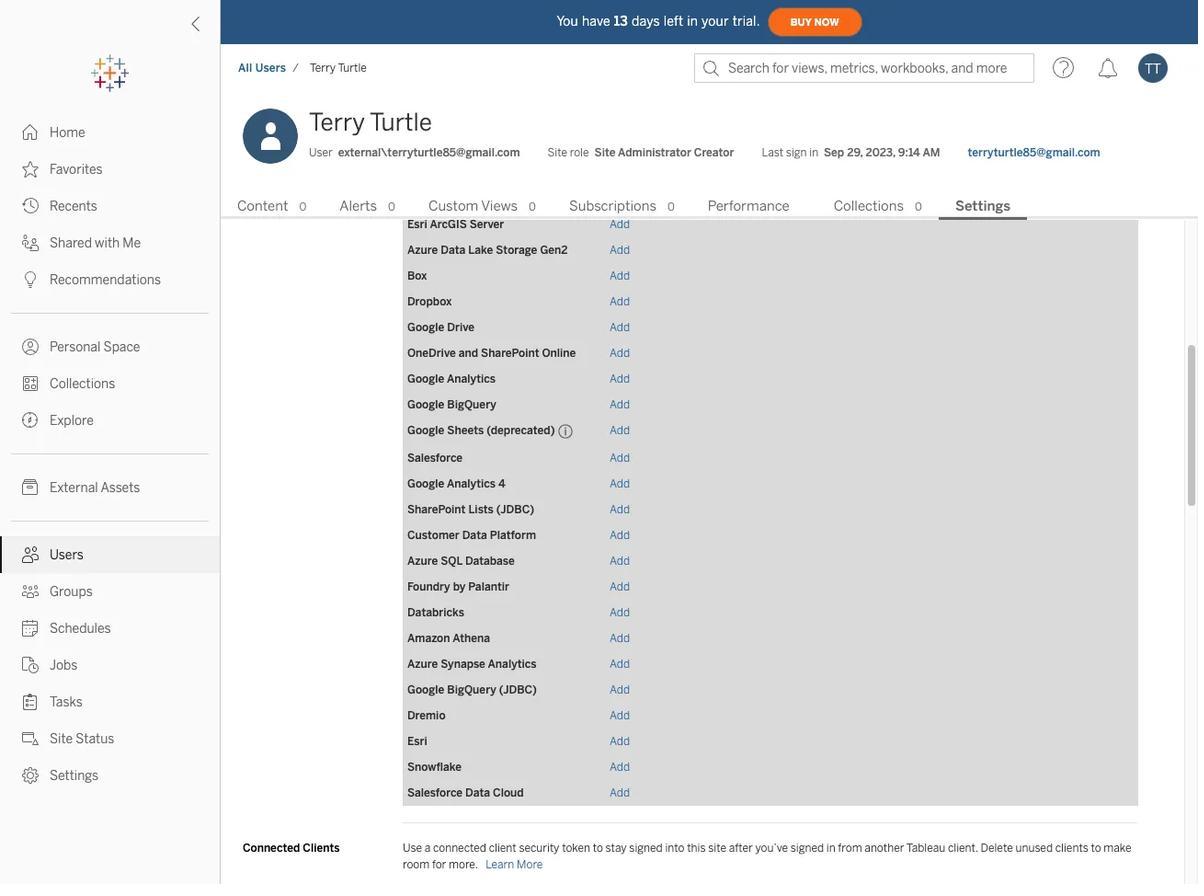 Task type: describe. For each thing, give the bounding box(es) containing it.
2 horizontal spatial site
[[595, 146, 616, 159]]

clients
[[1056, 842, 1089, 855]]

external assets
[[50, 480, 140, 496]]

azure for azure synapse analytics
[[408, 658, 438, 671]]

sep
[[824, 146, 845, 159]]

your
[[702, 13, 729, 29]]

azure sql database
[[408, 555, 515, 568]]

add link for azure sql database
[[610, 555, 630, 568]]

user
[[309, 146, 333, 159]]

am
[[923, 146, 941, 159]]

add for amazon athena
[[610, 632, 630, 645]]

gen2
[[540, 244, 568, 257]]

add link for customer data platform
[[610, 529, 630, 542]]

azure synapse analytics
[[408, 658, 537, 671]]

into
[[666, 842, 685, 855]]

29,
[[848, 146, 864, 159]]

by text only_f5he34f image for personal space
[[22, 339, 39, 355]]

administrator
[[618, 146, 692, 159]]

status
[[76, 731, 114, 747]]

collections link
[[0, 365, 220, 402]]

13
[[614, 13, 628, 29]]

analytics for google analytics 4
[[447, 477, 496, 490]]

dremio
[[408, 709, 446, 722]]

database
[[465, 555, 515, 568]]

sign
[[787, 146, 807, 159]]

favorites
[[50, 162, 103, 178]]

favorites link
[[0, 151, 220, 188]]

terry turtle inside main content
[[309, 108, 432, 137]]

add link for amazon athena
[[610, 632, 630, 645]]

dropbox
[[408, 295, 452, 308]]

add link for google drive
[[610, 321, 630, 334]]

onedrive and sharepoint online
[[408, 347, 576, 360]]

shared
[[50, 236, 92, 251]]

2023,
[[866, 146, 896, 159]]

google bigquery (jdbc)
[[408, 683, 537, 696]]

data for customer
[[463, 529, 487, 542]]

drive
[[447, 321, 475, 334]]

custom
[[429, 198, 479, 214]]

lists
[[469, 503, 494, 516]]

add link for salesforce data cloud
[[610, 787, 630, 799]]

add link for foundry by palantir
[[610, 580, 630, 593]]

add for snowflake
[[610, 761, 630, 774]]

0 horizontal spatial in
[[687, 13, 698, 29]]

online
[[542, 347, 576, 360]]

salesforce for salesforce
[[408, 452, 463, 464]]

role
[[570, 146, 589, 159]]

subscriptions
[[569, 198, 657, 214]]

shared with me link
[[0, 224, 220, 261]]

azure data lake storage gen2
[[408, 244, 568, 257]]

learn more link
[[480, 858, 549, 871]]

by text only_f5he34f image for collections
[[22, 375, 39, 392]]

Search for views, metrics, workbooks, and more text field
[[695, 53, 1035, 83]]

alerts
[[340, 198, 377, 214]]

another
[[865, 842, 905, 855]]

stay
[[606, 842, 627, 855]]

bigquery for google bigquery (jdbc)
[[447, 683, 497, 696]]

google drive
[[408, 321, 475, 334]]

add for dremio
[[610, 709, 630, 722]]

recents link
[[0, 188, 220, 224]]

this
[[687, 842, 706, 855]]

content
[[237, 198, 288, 214]]

google analytics
[[408, 372, 496, 385]]

by text only_f5he34f image for tasks
[[22, 694, 39, 710]]

add link for databricks
[[610, 606, 630, 619]]

add for esri arcgis server
[[610, 218, 630, 231]]

add link for azure data lake storage gen2
[[610, 244, 630, 257]]

arcgis
[[430, 218, 467, 231]]

buy now button
[[768, 7, 863, 37]]

and
[[459, 347, 478, 360]]

external\terryturtle85@gmail.com
[[338, 146, 520, 159]]

add for databricks
[[610, 606, 630, 619]]

add for azure sql database
[[610, 555, 630, 568]]

google for google drive
[[408, 321, 445, 334]]

make
[[1104, 842, 1132, 855]]

0 for subscriptions
[[668, 201, 675, 213]]

unused
[[1016, 842, 1053, 855]]

trial.
[[733, 13, 761, 29]]

user external\terryturtle85@gmail.com
[[309, 146, 520, 159]]

token
[[562, 842, 591, 855]]

1 to from the left
[[593, 842, 603, 855]]

customer data platform
[[408, 529, 536, 542]]

site for site status
[[50, 731, 73, 747]]

by text only_f5he34f image for site status
[[22, 731, 39, 747]]

connected clients
[[243, 842, 340, 855]]

home link
[[0, 114, 220, 151]]

by
[[453, 580, 466, 593]]

connected
[[243, 842, 300, 855]]

azure for azure sql database
[[408, 555, 438, 568]]

0 for custom views
[[529, 201, 536, 213]]

storage
[[496, 244, 538, 257]]

0 horizontal spatial turtle
[[338, 62, 367, 75]]

groups link
[[0, 573, 220, 610]]

esri arcgis server
[[408, 218, 504, 231]]

performance
[[708, 198, 790, 214]]

by text only_f5he34f image for jobs
[[22, 657, 39, 673]]

in inside use a connected client security token to stay signed into this site after you've signed in from another tableau client. delete unused clients to make room for more.
[[827, 842, 836, 855]]

collections inside collections link
[[50, 376, 115, 392]]

add link for google sheets (deprecated)
[[610, 424, 630, 437]]

analytics for google analytics
[[447, 372, 496, 385]]

server
[[470, 218, 504, 231]]

external assets link
[[0, 469, 220, 506]]

synapse
[[441, 658, 486, 671]]

by text only_f5he34f image for recents
[[22, 198, 39, 214]]

site for site role site administrator creator
[[548, 146, 568, 159]]

0 for content
[[299, 201, 307, 213]]

add for foundry by palantir
[[610, 580, 630, 593]]

(jdbc) for sharepoint lists (jdbc)
[[497, 503, 535, 516]]

left
[[664, 13, 684, 29]]

settings inside sub-spaces tab list
[[956, 198, 1011, 214]]

learn more
[[486, 858, 543, 871]]

navigation panel element
[[0, 55, 220, 794]]

buy
[[791, 16, 812, 28]]

esri for esri arcgis server
[[408, 218, 428, 231]]

recents
[[50, 199, 97, 214]]

0 for alerts
[[388, 201, 396, 213]]

amazon athena
[[408, 632, 491, 645]]

azure for azure data lake storage gen2
[[408, 244, 438, 257]]

have
[[582, 13, 611, 29]]

add link for dremio
[[610, 709, 630, 722]]

add link for google analytics
[[610, 372, 630, 385]]

by text only_f5he34f image for settings
[[22, 767, 39, 784]]

shared with me
[[50, 236, 141, 251]]

google for google analytics
[[408, 372, 445, 385]]

add link for esri
[[610, 735, 630, 748]]

2 to from the left
[[1092, 842, 1102, 855]]

all
[[238, 62, 253, 75]]

by text only_f5he34f image for external assets
[[22, 479, 39, 496]]

salesforce data cloud
[[408, 787, 524, 799]]

security
[[519, 842, 560, 855]]

add for google sheets (deprecated)
[[610, 424, 630, 437]]

lake
[[469, 244, 493, 257]]

buy now
[[791, 16, 840, 28]]

by text only_f5he34f image for recommendations
[[22, 271, 39, 288]]

bigquery for google bigquery
[[447, 398, 497, 411]]

esri for esri
[[408, 735, 428, 748]]

learn
[[486, 858, 515, 871]]

you
[[557, 13, 579, 29]]



Task type: locate. For each thing, give the bounding box(es) containing it.
8 add from the top
[[610, 398, 630, 411]]

1 vertical spatial data
[[463, 529, 487, 542]]

after
[[729, 842, 753, 855]]

1 bigquery from the top
[[447, 398, 497, 411]]

1 horizontal spatial sharepoint
[[481, 347, 540, 360]]

add for azure synapse analytics
[[610, 658, 630, 671]]

10 by text only_f5he34f image from the top
[[22, 657, 39, 673]]

0 horizontal spatial collections
[[50, 376, 115, 392]]

by text only_f5he34f image for home
[[22, 124, 39, 141]]

3 add link from the top
[[610, 269, 630, 282]]

add for google bigquery
[[610, 398, 630, 411]]

1 vertical spatial esri
[[408, 735, 428, 748]]

by text only_f5he34f image left jobs
[[22, 657, 39, 673]]

cloud
[[493, 787, 524, 799]]

analytics up sharepoint lists (jdbc)
[[447, 477, 496, 490]]

add for google bigquery (jdbc)
[[610, 683, 630, 696]]

add for dropbox
[[610, 295, 630, 308]]

5 0 from the left
[[916, 201, 923, 213]]

data down esri arcgis server at the top left of page
[[441, 244, 466, 257]]

esri left arcgis
[[408, 218, 428, 231]]

tableau
[[907, 842, 946, 855]]

0 vertical spatial azure
[[408, 244, 438, 257]]

by text only_f5he34f image left tasks
[[22, 694, 39, 710]]

by text only_f5he34f image inside the personal space link
[[22, 339, 39, 355]]

a
[[425, 842, 431, 855]]

2 signed from the left
[[791, 842, 824, 855]]

9 by text only_f5he34f image from the top
[[22, 583, 39, 600]]

0 vertical spatial terry
[[310, 62, 336, 75]]

1 vertical spatial collections
[[50, 376, 115, 392]]

terry turtle right /
[[310, 62, 367, 75]]

by text only_f5he34f image left external
[[22, 479, 39, 496]]

days
[[632, 13, 660, 29]]

0 vertical spatial turtle
[[338, 62, 367, 75]]

2 add from the top
[[610, 244, 630, 257]]

terry turtle
[[310, 62, 367, 75], [309, 108, 432, 137]]

0 vertical spatial (jdbc)
[[497, 503, 535, 516]]

me
[[123, 236, 141, 251]]

client.
[[948, 842, 979, 855]]

13 add link from the top
[[610, 529, 630, 542]]

turtle inside main content
[[370, 108, 432, 137]]

1 signed from the left
[[630, 842, 663, 855]]

1 by text only_f5he34f image from the top
[[22, 124, 39, 141]]

1 vertical spatial terry turtle
[[309, 108, 432, 137]]

2 google from the top
[[408, 372, 445, 385]]

1 vertical spatial (jdbc)
[[499, 683, 537, 696]]

0 vertical spatial esri
[[408, 218, 428, 231]]

add for sharepoint lists (jdbc)
[[610, 503, 630, 516]]

2 horizontal spatial in
[[827, 842, 836, 855]]

(jdbc) for google bigquery (jdbc)
[[499, 683, 537, 696]]

terry turtle up user external\terryturtle85@gmail.com
[[309, 108, 432, 137]]

by text only_f5he34f image for explore
[[22, 412, 39, 429]]

signed right "you've"
[[791, 842, 824, 855]]

google bigquery
[[408, 398, 497, 411]]

by text only_f5he34f image down site status link
[[22, 767, 39, 784]]

salesforce
[[408, 452, 463, 464], [408, 787, 463, 799]]

3 by text only_f5he34f image from the top
[[22, 620, 39, 637]]

16 add link from the top
[[610, 606, 630, 619]]

2 vertical spatial data
[[466, 787, 490, 799]]

in right left
[[687, 13, 698, 29]]

11 by text only_f5he34f image from the top
[[22, 731, 39, 747]]

google for google bigquery (jdbc)
[[408, 683, 445, 696]]

site status
[[50, 731, 114, 747]]

7 add from the top
[[610, 372, 630, 385]]

with
[[95, 236, 120, 251]]

6 google from the top
[[408, 683, 445, 696]]

salesforce for salesforce data cloud
[[408, 787, 463, 799]]

15 add from the top
[[610, 580, 630, 593]]

12 by text only_f5he34f image from the top
[[22, 767, 39, 784]]

12 add link from the top
[[610, 503, 630, 516]]

0 vertical spatial salesforce
[[408, 452, 463, 464]]

jobs
[[50, 658, 78, 673]]

site right 'role'
[[595, 146, 616, 159]]

4 by text only_f5he34f image from the top
[[22, 339, 39, 355]]

6 add link from the top
[[610, 347, 630, 360]]

1 vertical spatial sharepoint
[[408, 503, 466, 516]]

by text only_f5he34f image inside tasks link
[[22, 694, 39, 710]]

onedrive
[[408, 347, 456, 360]]

0 horizontal spatial sharepoint
[[408, 503, 466, 516]]

tasks
[[50, 695, 83, 710]]

4 add from the top
[[610, 295, 630, 308]]

1 vertical spatial terry
[[309, 108, 365, 137]]

by text only_f5he34f image left the groups at the left of page
[[22, 583, 39, 600]]

azure
[[408, 244, 438, 257], [408, 555, 438, 568], [408, 658, 438, 671]]

add for google analytics 4
[[610, 477, 630, 490]]

1 vertical spatial users
[[50, 547, 84, 563]]

1 0 from the left
[[299, 201, 307, 213]]

google up sharepoint lists (jdbc)
[[408, 477, 445, 490]]

delete
[[981, 842, 1014, 855]]

8 by text only_f5he34f image from the top
[[22, 547, 39, 563]]

sub-spaces tab list
[[221, 196, 1199, 220]]

0 vertical spatial collections
[[834, 198, 905, 214]]

1 salesforce from the top
[[408, 452, 463, 464]]

databricks
[[408, 606, 465, 619]]

settings
[[956, 198, 1011, 214], [50, 768, 99, 784]]

add for salesforce data cloud
[[610, 787, 630, 799]]

by text only_f5he34f image for shared with me
[[22, 235, 39, 251]]

add link for sharepoint lists (jdbc)
[[610, 503, 630, 516]]

bigquery up sheets
[[447, 398, 497, 411]]

by text only_f5he34f image left the "home"
[[22, 124, 39, 141]]

terry turtle main content
[[221, 6, 1199, 884]]

salesforce down snowflake
[[408, 787, 463, 799]]

terry inside main content
[[309, 108, 365, 137]]

azure up foundry at the bottom left
[[408, 555, 438, 568]]

(jdbc) down "azure synapse analytics"
[[499, 683, 537, 696]]

collections inside sub-spaces tab list
[[834, 198, 905, 214]]

22 add from the top
[[610, 761, 630, 774]]

2 add link from the top
[[610, 244, 630, 257]]

9 add from the top
[[610, 424, 630, 437]]

assets
[[101, 480, 140, 496]]

1 by text only_f5he34f image from the top
[[22, 198, 39, 214]]

collections down personal
[[50, 376, 115, 392]]

23 add link from the top
[[610, 787, 630, 799]]

terry turtle element
[[305, 62, 372, 75]]

room
[[403, 858, 430, 871]]

1 vertical spatial analytics
[[447, 477, 496, 490]]

add link for dropbox
[[610, 295, 630, 308]]

settings down site status
[[50, 768, 99, 784]]

space
[[104, 340, 140, 355]]

by text only_f5he34f image inside settings link
[[22, 767, 39, 784]]

2 salesforce from the top
[[408, 787, 463, 799]]

google down the google bigquery in the top left of the page
[[408, 424, 445, 437]]

19 add from the top
[[610, 683, 630, 696]]

add link for google bigquery (jdbc)
[[610, 683, 630, 696]]

athena
[[453, 632, 491, 645]]

1 horizontal spatial settings
[[956, 198, 1011, 214]]

add link for snowflake
[[610, 761, 630, 774]]

23 add from the top
[[610, 787, 630, 799]]

1 vertical spatial turtle
[[370, 108, 432, 137]]

1 horizontal spatial turtle
[[370, 108, 432, 137]]

sharepoint right and
[[481, 347, 540, 360]]

you've
[[756, 842, 789, 855]]

schedules
[[50, 621, 111, 637]]

add link for salesforce
[[610, 452, 630, 464]]

1 horizontal spatial users
[[255, 62, 286, 75]]

azure down amazon
[[408, 658, 438, 671]]

google down 'google analytics'
[[408, 398, 445, 411]]

3 add from the top
[[610, 269, 630, 282]]

schedules link
[[0, 610, 220, 647]]

3 azure from the top
[[408, 658, 438, 671]]

by text only_f5he34f image left personal
[[22, 339, 39, 355]]

0 vertical spatial data
[[441, 244, 466, 257]]

1 horizontal spatial signed
[[791, 842, 824, 855]]

0 vertical spatial analytics
[[447, 372, 496, 385]]

foundry by palantir
[[408, 580, 510, 593]]

17 add link from the top
[[610, 632, 630, 645]]

22 add link from the top
[[610, 761, 630, 774]]

6 by text only_f5he34f image from the top
[[22, 412, 39, 429]]

clients
[[303, 842, 340, 855]]

add for salesforce
[[610, 452, 630, 464]]

google down dropbox
[[408, 321, 445, 334]]

9:14
[[899, 146, 921, 159]]

1 vertical spatial salesforce
[[408, 787, 463, 799]]

more.
[[449, 858, 478, 871]]

1 azure from the top
[[408, 244, 438, 257]]

0 horizontal spatial signed
[[630, 842, 663, 855]]

5 add from the top
[[610, 321, 630, 334]]

add for azure data lake storage gen2
[[610, 244, 630, 257]]

1 horizontal spatial to
[[1092, 842, 1102, 855]]

0 horizontal spatial users
[[50, 547, 84, 563]]

1 horizontal spatial in
[[810, 146, 819, 159]]

use
[[403, 842, 422, 855]]

17 add from the top
[[610, 632, 630, 645]]

1 google from the top
[[408, 321, 445, 334]]

sql
[[441, 555, 463, 568]]

2 azure from the top
[[408, 555, 438, 568]]

palantir
[[469, 580, 510, 593]]

by text only_f5he34f image left explore
[[22, 412, 39, 429]]

terry up user
[[309, 108, 365, 137]]

data for azure
[[441, 244, 466, 257]]

users up the groups at the left of page
[[50, 547, 84, 563]]

creator
[[695, 146, 735, 159]]

add link for google analytics 4
[[610, 477, 630, 490]]

snowflake
[[408, 761, 462, 774]]

0 horizontal spatial site
[[50, 731, 73, 747]]

tasks link
[[0, 684, 220, 720]]

1 add from the top
[[610, 218, 630, 231]]

2 0 from the left
[[388, 201, 396, 213]]

add for onedrive and sharepoint online
[[610, 347, 630, 360]]

users inside main navigation. press the up and down arrow keys to access links. element
[[50, 547, 84, 563]]

7 add link from the top
[[610, 372, 630, 385]]

0
[[299, 201, 307, 213], [388, 201, 396, 213], [529, 201, 536, 213], [668, 201, 675, 213], [916, 201, 923, 213]]

12 add from the top
[[610, 503, 630, 516]]

0 horizontal spatial settings
[[50, 768, 99, 784]]

terry
[[310, 62, 336, 75], [309, 108, 365, 137]]

4 add link from the top
[[610, 295, 630, 308]]

2 vertical spatial analytics
[[488, 658, 537, 671]]

0 horizontal spatial to
[[593, 842, 603, 855]]

google for google sheets (deprecated)
[[408, 424, 445, 437]]

by text only_f5he34f image left favorites
[[22, 161, 39, 178]]

6 add from the top
[[610, 347, 630, 360]]

1 add link from the top
[[610, 218, 630, 231]]

collections down 2023, on the right of the page
[[834, 198, 905, 214]]

connected
[[433, 842, 487, 855]]

0 vertical spatial terry turtle
[[310, 62, 367, 75]]

by text only_f5he34f image inside 'home' link
[[22, 124, 39, 141]]

by text only_f5he34f image inside collections link
[[22, 375, 39, 392]]

by text only_f5he34f image inside shared with me link
[[22, 235, 39, 251]]

20 add link from the top
[[610, 709, 630, 722]]

by text only_f5he34f image
[[22, 198, 39, 214], [22, 235, 39, 251], [22, 620, 39, 637], [22, 694, 39, 710]]

google
[[408, 321, 445, 334], [408, 372, 445, 385], [408, 398, 445, 411], [408, 424, 445, 437], [408, 477, 445, 490], [408, 683, 445, 696]]

3 google from the top
[[408, 398, 445, 411]]

amazon
[[408, 632, 450, 645]]

13 add from the top
[[610, 529, 630, 542]]

4
[[499, 477, 506, 490]]

groups
[[50, 584, 93, 600]]

by text only_f5he34f image for schedules
[[22, 620, 39, 637]]

azure up box
[[408, 244, 438, 257]]

4 0 from the left
[[668, 201, 675, 213]]

1 vertical spatial in
[[810, 146, 819, 159]]

1 horizontal spatial collections
[[834, 198, 905, 214]]

to left stay
[[593, 842, 603, 855]]

add link for esri arcgis server
[[610, 218, 630, 231]]

1 esri from the top
[[408, 218, 428, 231]]

5 by text only_f5he34f image from the top
[[22, 375, 39, 392]]

external
[[50, 480, 98, 496]]

by text only_f5he34f image inside jobs link
[[22, 657, 39, 673]]

add link for onedrive and sharepoint online
[[610, 347, 630, 360]]

0 right views
[[529, 201, 536, 213]]

esri down dremio at the bottom of the page
[[408, 735, 428, 748]]

1 vertical spatial azure
[[408, 555, 438, 568]]

signed left into
[[630, 842, 663, 855]]

main navigation. press the up and down arrow keys to access links. element
[[0, 114, 220, 794]]

terryturtle85@gmail.com link
[[968, 144, 1101, 161]]

google sheets (deprecated)
[[408, 424, 555, 437]]

sharepoint lists (jdbc)
[[408, 503, 535, 516]]

sharepoint
[[481, 347, 540, 360], [408, 503, 466, 516]]

by text only_f5he34f image inside the external assets link
[[22, 479, 39, 496]]

turtle up user external\terryturtle85@gmail.com
[[370, 108, 432, 137]]

by text only_f5he34f image left shared
[[22, 235, 39, 251]]

google up dremio at the bottom of the page
[[408, 683, 445, 696]]

users link
[[0, 536, 220, 573]]

by text only_f5he34f image inside explore "link"
[[22, 412, 39, 429]]

personal space
[[50, 340, 140, 355]]

7 by text only_f5he34f image from the top
[[22, 479, 39, 496]]

by text only_f5he34f image inside recents link
[[22, 198, 39, 214]]

by text only_f5he34f image left schedules
[[22, 620, 39, 637]]

settings inside main navigation. press the up and down arrow keys to access links. element
[[50, 768, 99, 784]]

site inside main navigation. press the up and down arrow keys to access links. element
[[50, 731, 73, 747]]

0 vertical spatial sharepoint
[[481, 347, 540, 360]]

0 down administrator
[[668, 201, 675, 213]]

14 add link from the top
[[610, 555, 630, 568]]

by text only_f5he34f image inside the groups link
[[22, 583, 39, 600]]

add for esri
[[610, 735, 630, 748]]

add for google drive
[[610, 321, 630, 334]]

18 add from the top
[[610, 658, 630, 671]]

2 vertical spatial in
[[827, 842, 836, 855]]

add for customer data platform
[[610, 529, 630, 542]]

site left status
[[50, 731, 73, 747]]

google analytics 4
[[408, 477, 506, 490]]

data down sharepoint lists (jdbc)
[[463, 529, 487, 542]]

all users /
[[238, 62, 299, 75]]

20 add from the top
[[610, 709, 630, 722]]

0 vertical spatial settings
[[956, 198, 1011, 214]]

5 google from the top
[[408, 477, 445, 490]]

11 add from the top
[[610, 477, 630, 490]]

by text only_f5he34f image for groups
[[22, 583, 39, 600]]

turtle
[[338, 62, 367, 75], [370, 108, 432, 137]]

by text only_f5he34f image for users
[[22, 547, 39, 563]]

google down onedrive
[[408, 372, 445, 385]]

2 vertical spatial azure
[[408, 658, 438, 671]]

by text only_f5he34f image left recommendations
[[22, 271, 39, 288]]

21 add link from the top
[[610, 735, 630, 748]]

2 by text only_f5he34f image from the top
[[22, 161, 39, 178]]

use a connected client security token to stay signed into this site after you've signed in from another tableau client. delete unused clients to make room for more.
[[403, 842, 1132, 871]]

/
[[293, 62, 299, 75]]

add for box
[[610, 269, 630, 282]]

to left make
[[1092, 842, 1102, 855]]

personal space link
[[0, 328, 220, 365]]

2 by text only_f5he34f image from the top
[[22, 235, 39, 251]]

10 add link from the top
[[610, 452, 630, 464]]

3 by text only_f5he34f image from the top
[[22, 271, 39, 288]]

analytics up google bigquery (jdbc)
[[488, 658, 537, 671]]

14 add from the top
[[610, 555, 630, 568]]

add for google analytics
[[610, 372, 630, 385]]

10 add from the top
[[610, 452, 630, 464]]

16 add from the top
[[610, 606, 630, 619]]

1 vertical spatial bigquery
[[447, 683, 497, 696]]

site left 'role'
[[548, 146, 568, 159]]

18 add link from the top
[[610, 658, 630, 671]]

by text only_f5he34f image inside recommendations link
[[22, 271, 39, 288]]

by text only_f5he34f image up the groups link
[[22, 547, 39, 563]]

9 add link from the top
[[610, 424, 630, 437]]

google for google bigquery
[[408, 398, 445, 411]]

1 vertical spatial settings
[[50, 768, 99, 784]]

esri
[[408, 218, 428, 231], [408, 735, 428, 748]]

3 0 from the left
[[529, 201, 536, 213]]

by text only_f5he34f image inside favorites link
[[22, 161, 39, 178]]

4 by text only_f5he34f image from the top
[[22, 694, 39, 710]]

by text only_f5he34f image
[[22, 124, 39, 141], [22, 161, 39, 178], [22, 271, 39, 288], [22, 339, 39, 355], [22, 375, 39, 392], [22, 412, 39, 429], [22, 479, 39, 496], [22, 547, 39, 563], [22, 583, 39, 600], [22, 657, 39, 673], [22, 731, 39, 747], [22, 767, 39, 784]]

personal
[[50, 340, 101, 355]]

terry right /
[[310, 62, 336, 75]]

explore
[[50, 413, 94, 429]]

customer
[[408, 529, 460, 542]]

11 add link from the top
[[610, 477, 630, 490]]

analytics down and
[[447, 372, 496, 385]]

google for google analytics 4
[[408, 477, 445, 490]]

by text only_f5he34f image inside site status link
[[22, 731, 39, 747]]

0 vertical spatial in
[[687, 13, 698, 29]]

data for salesforce
[[466, 787, 490, 799]]

from
[[839, 842, 863, 855]]

19 add link from the top
[[610, 683, 630, 696]]

site
[[709, 842, 727, 855]]

5 add link from the top
[[610, 321, 630, 334]]

0 down 9:14
[[916, 201, 923, 213]]

views
[[481, 198, 518, 214]]

salesforce up 'google analytics 4'
[[408, 452, 463, 464]]

by text only_f5he34f image down the personal space link
[[22, 375, 39, 392]]

by text only_f5he34f image inside schedules link
[[22, 620, 39, 637]]

in left from at the right bottom
[[827, 842, 836, 855]]

by text only_f5he34f image for favorites
[[22, 161, 39, 178]]

by text only_f5he34f image inside users link
[[22, 547, 39, 563]]

signed
[[630, 842, 663, 855], [791, 842, 824, 855]]

15 add link from the top
[[610, 580, 630, 593]]

add link for box
[[610, 269, 630, 282]]

bigquery down "azure synapse analytics"
[[447, 683, 497, 696]]

foundry
[[408, 580, 450, 593]]

settings link
[[0, 757, 220, 794]]

0 vertical spatial bigquery
[[447, 398, 497, 411]]

2 esri from the top
[[408, 735, 428, 748]]

0 right alerts
[[388, 201, 396, 213]]

users left /
[[255, 62, 286, 75]]

recommendations link
[[0, 261, 220, 298]]

in right sign
[[810, 146, 819, 159]]

add link for azure synapse analytics
[[610, 658, 630, 671]]

by text only_f5he34f image left site status
[[22, 731, 39, 747]]

2 bigquery from the top
[[447, 683, 497, 696]]

settings down terryturtle85@gmail.com link
[[956, 198, 1011, 214]]

8 add link from the top
[[610, 398, 630, 411]]

4 google from the top
[[408, 424, 445, 437]]

you have 13 days left in your trial.
[[557, 13, 761, 29]]

21 add from the top
[[610, 735, 630, 748]]

0 vertical spatial users
[[255, 62, 286, 75]]

by text only_f5he34f image left the 'recents'
[[22, 198, 39, 214]]

add link for google bigquery
[[610, 398, 630, 411]]

0 for collections
[[916, 201, 923, 213]]

(jdbc) up platform
[[497, 503, 535, 516]]

turtle right /
[[338, 62, 367, 75]]

sharepoint up the customer
[[408, 503, 466, 516]]

data left cloud at the left bottom of page
[[466, 787, 490, 799]]

0 right 'content'
[[299, 201, 307, 213]]

1 horizontal spatial site
[[548, 146, 568, 159]]



Task type: vqa. For each thing, say whether or not it's contained in the screenshot.
and
yes



